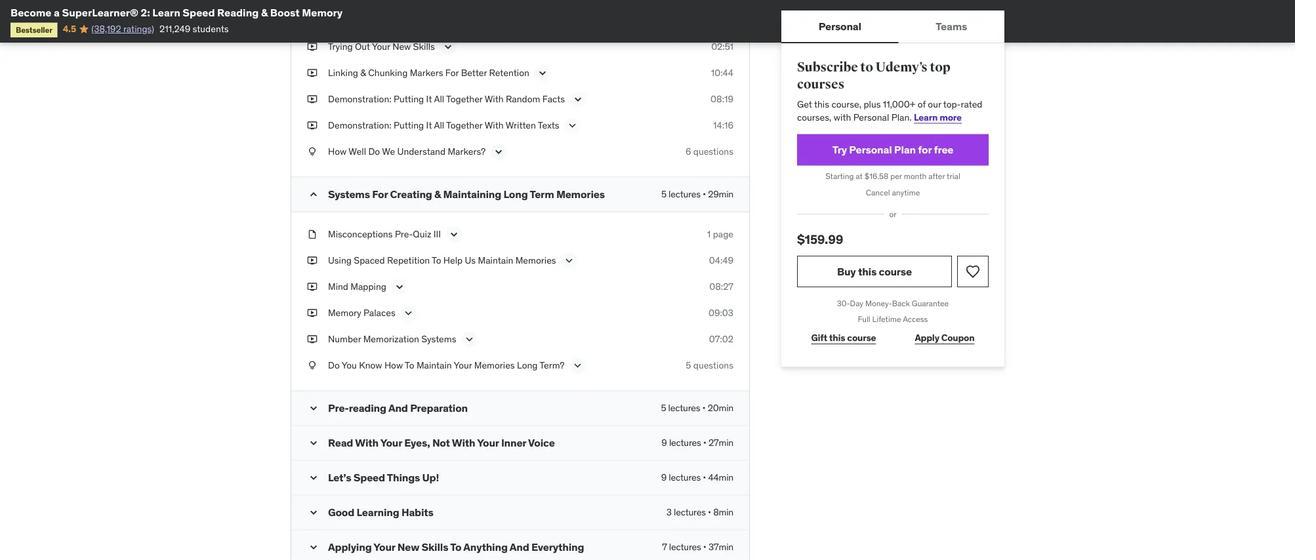 Task type: locate. For each thing, give the bounding box(es) containing it.
this for gift
[[829, 332, 845, 344]]

xsmall image for trying out your new skills
[[307, 40, 318, 53]]

1 vertical spatial skills
[[422, 540, 448, 554]]

personal up $16.58
[[849, 143, 892, 156]]

0 vertical spatial and
[[388, 401, 408, 415]]

1 vertical spatial new
[[398, 540, 419, 554]]

show lecture description image
[[492, 145, 505, 159], [447, 228, 461, 241], [563, 254, 576, 267], [402, 307, 415, 320]]

course up back
[[879, 265, 912, 278]]

memory up number
[[328, 307, 361, 319]]

for left better
[[445, 67, 459, 79]]

preparation
[[410, 401, 468, 415]]

xsmall image
[[307, 14, 318, 27], [307, 67, 318, 80], [307, 145, 318, 158], [307, 281, 318, 293], [307, 307, 318, 320], [307, 333, 318, 346], [307, 359, 318, 372]]

2 xsmall image from the top
[[307, 93, 318, 106]]

small image for good
[[307, 506, 320, 519]]

1 horizontal spatial systems
[[421, 333, 456, 345]]

demonstration:
[[328, 93, 391, 105], [328, 120, 391, 131]]

markers right 'creative'
[[404, 15, 437, 26]]

0 horizontal spatial systems
[[328, 187, 370, 201]]

show lecture description image up facts
[[536, 67, 549, 80]]

1 vertical spatial demonstration:
[[328, 120, 391, 131]]

xsmall image for mind
[[307, 281, 318, 293]]

1 small image from the top
[[307, 188, 320, 201]]

it
[[426, 93, 432, 105], [426, 120, 432, 131]]

1 vertical spatial maintain
[[417, 360, 452, 371]]

2 all from the top
[[434, 120, 444, 131]]

it down linking & chunking markers for better retention
[[426, 93, 432, 105]]

to for how
[[405, 360, 414, 371]]

1 all from the top
[[434, 93, 444, 105]]

0 horizontal spatial how
[[328, 146, 347, 158]]

long left term
[[504, 187, 528, 201]]

9 down '5 lectures • 20min'
[[662, 437, 667, 449]]

show lecture description image up do you know how to maintain your memories long term?
[[463, 333, 476, 346]]

spaced
[[354, 255, 385, 266]]

small image
[[307, 188, 320, 201], [307, 402, 320, 415], [307, 472, 320, 485], [307, 506, 320, 519], [307, 541, 320, 554]]

show lecture description image right term?
[[571, 359, 584, 372]]

1 putting from the top
[[394, 93, 424, 105]]

1 vertical spatial systems
[[421, 333, 456, 345]]

2 questions from the top
[[693, 360, 734, 371]]

misconceptions
[[328, 228, 393, 240]]

5 left 29min
[[661, 188, 667, 200]]

reading
[[217, 6, 259, 19]]

xsmall image for demonstration: putting it all together with random facts
[[307, 93, 318, 106]]

this right gift
[[829, 332, 845, 344]]

to left "anything"
[[450, 540, 461, 554]]

with for demonstration: putting it all together with written texts
[[485, 120, 504, 131]]

1 horizontal spatial pre-
[[395, 228, 413, 240]]

learn
[[152, 6, 180, 19], [914, 111, 938, 123]]

to
[[432, 255, 441, 266], [405, 360, 414, 371], [450, 540, 461, 554]]

1 xsmall image from the top
[[307, 14, 318, 27]]

0 horizontal spatial to
[[405, 360, 414, 371]]

personal
[[819, 19, 861, 33], [853, 111, 889, 123], [849, 143, 892, 156]]

putting for demonstration: putting it all together with random facts
[[394, 93, 424, 105]]

speed up 211,249 students
[[183, 6, 215, 19]]

course for gift this course
[[847, 332, 876, 344]]

1 vertical spatial to
[[405, 360, 414, 371]]

together down better
[[446, 93, 483, 105]]

0 horizontal spatial pre-
[[328, 401, 349, 415]]

1 horizontal spatial maintain
[[478, 255, 513, 266]]

putting up how well do we understand markers?
[[394, 120, 424, 131]]

how right know
[[384, 360, 403, 371]]

1 vertical spatial it
[[426, 120, 432, 131]]

1 demonstration: from the top
[[328, 93, 391, 105]]

5 up '5 lectures • 20min'
[[686, 360, 691, 371]]

to
[[860, 59, 873, 75]]

with right the not
[[452, 436, 475, 450]]

this
[[814, 98, 829, 110], [858, 265, 877, 278], [829, 332, 845, 344]]

memory right boost
[[302, 6, 343, 19]]

0 vertical spatial course
[[879, 265, 912, 278]]

30-day money-back guarantee full lifetime access
[[837, 298, 949, 325]]

1 vertical spatial course
[[847, 332, 876, 344]]

this right buy
[[858, 265, 877, 278]]

• left 8min
[[708, 507, 711, 518]]

xsmall image left the well
[[307, 145, 318, 158]]

systems up do you know how to maintain your memories long term?
[[421, 333, 456, 345]]

questions for 6 questions
[[693, 146, 734, 158]]

0 vertical spatial 5
[[661, 188, 667, 200]]

lectures right 7
[[669, 541, 701, 553]]

personal up subscribe
[[819, 19, 861, 33]]

learn down of
[[914, 111, 938, 123]]

& left boost
[[261, 6, 268, 19]]

0 horizontal spatial do
[[328, 360, 340, 371]]

lectures left 20min
[[668, 402, 700, 414]]

3 xsmall image from the top
[[307, 119, 318, 132]]

2 small image from the top
[[307, 402, 320, 415]]

0 vertical spatial for
[[445, 67, 459, 79]]

and
[[388, 401, 408, 415], [510, 540, 529, 554]]

know
[[359, 360, 382, 371]]

to left help
[[432, 255, 441, 266]]

0 horizontal spatial course
[[847, 332, 876, 344]]

show lecture description image for demonstration: putting it all together with written texts
[[566, 119, 579, 132]]

course for buy this course
[[879, 265, 912, 278]]

top-
[[943, 98, 961, 110]]

buy
[[837, 265, 856, 278]]

0 vertical spatial systems
[[328, 187, 370, 201]]

out
[[355, 41, 370, 53]]

and right reading
[[388, 401, 408, 415]]

1 vertical spatial speed
[[354, 471, 385, 484]]

2 vertical spatial personal
[[849, 143, 892, 156]]

personal inside "try personal plan for free" link
[[849, 143, 892, 156]]

lectures left 29min
[[669, 188, 701, 200]]

questions right 6
[[693, 146, 734, 158]]

let's speed things up!
[[328, 471, 439, 484]]

or
[[889, 209, 897, 219]]

& right logical
[[360, 15, 365, 26]]

demonstration: up the well
[[328, 120, 391, 131]]

$16.58
[[865, 171, 889, 181]]

2 horizontal spatial to
[[450, 540, 461, 554]]

1 vertical spatial for
[[372, 187, 388, 201]]

1 vertical spatial 9
[[661, 472, 667, 484]]

1 horizontal spatial to
[[432, 255, 441, 266]]

this inside buy this course button
[[858, 265, 877, 278]]

good learning habits
[[328, 506, 434, 519]]

us
[[465, 255, 476, 266]]

tab list
[[781, 10, 1005, 43]]

small image for let's
[[307, 472, 320, 485]]

xsmall image left memory palaces
[[307, 307, 318, 320]]

0 vertical spatial together
[[446, 93, 483, 105]]

lectures for good learning habits
[[674, 507, 706, 518]]

2 it from the top
[[426, 120, 432, 131]]

with left random
[[485, 93, 504, 105]]

1 horizontal spatial speed
[[354, 471, 385, 484]]

this inside get this course, plus 11,000+ of our top-rated courses, with personal plan.
[[814, 98, 829, 110]]

systems for creating & maintaining long term memories
[[328, 187, 605, 201]]

2 vertical spatial this
[[829, 332, 845, 344]]

memories right "us"
[[516, 255, 556, 266]]

xsmall image left number
[[307, 333, 318, 346]]

1 vertical spatial markers
[[410, 67, 443, 79]]

questions down 07:02
[[693, 360, 734, 371]]

memories
[[556, 187, 605, 201], [516, 255, 556, 266], [474, 360, 515, 371]]

• for let's speed things up!
[[703, 472, 706, 484]]

course down full
[[847, 332, 876, 344]]

course
[[879, 265, 912, 278], [847, 332, 876, 344]]

anytime
[[892, 188, 920, 198]]

xsmall image for using spaced repetition to help us maintain memories
[[307, 254, 318, 267]]

6 xsmall image from the top
[[307, 333, 318, 346]]

1 horizontal spatial learn
[[914, 111, 938, 123]]

maintain up preparation
[[417, 360, 452, 371]]

0 vertical spatial it
[[426, 93, 432, 105]]

to for skills
[[450, 540, 461, 554]]

show lecture description image for mind mapping
[[393, 281, 406, 294]]

4 xsmall image from the top
[[307, 228, 318, 241]]

starting at $16.58 per month after trial cancel anytime
[[826, 171, 960, 198]]

courses
[[797, 76, 845, 92]]

1 vertical spatial all
[[434, 120, 444, 131]]

do left we
[[368, 146, 380, 158]]

0 vertical spatial speed
[[183, 6, 215, 19]]

show lecture description image right the texts
[[566, 119, 579, 132]]

it for written
[[426, 120, 432, 131]]

small image
[[307, 437, 320, 450]]

9 lectures • 27min
[[662, 437, 734, 449]]

0 horizontal spatial maintain
[[417, 360, 452, 371]]

apply coupon
[[915, 332, 975, 344]]

3 xsmall image from the top
[[307, 145, 318, 158]]

5 for pre-reading and preparation
[[661, 402, 666, 414]]

• left 44min
[[703, 472, 706, 484]]

new
[[392, 41, 411, 53], [398, 540, 419, 554]]

plus
[[864, 98, 881, 110]]

coupon
[[941, 332, 975, 344]]

course inside gift this course link
[[847, 332, 876, 344]]

skills down habits
[[422, 540, 448, 554]]

5 up 9 lectures • 27min
[[661, 402, 666, 414]]

retention
[[489, 67, 529, 79]]

5 xsmall image from the top
[[307, 307, 318, 320]]

2 vertical spatial memories
[[474, 360, 515, 371]]

08:19
[[711, 93, 734, 105]]

1 vertical spatial 5
[[686, 360, 691, 371]]

2 vertical spatial 5
[[661, 402, 666, 414]]

full
[[858, 314, 871, 325]]

read with your eyes, not with your inner voice
[[328, 436, 555, 450]]

speed right let's
[[354, 471, 385, 484]]

2 putting from the top
[[394, 120, 424, 131]]

1 vertical spatial putting
[[394, 120, 424, 131]]

lectures left "27min" at the bottom of the page
[[669, 437, 701, 449]]

systems up misconceptions at the top
[[328, 187, 370, 201]]

1 page
[[707, 228, 734, 240]]

together for written
[[446, 120, 483, 131]]

0 vertical spatial personal
[[819, 19, 861, 33]]

learn more
[[914, 111, 962, 123]]

memory palaces
[[328, 307, 395, 319]]

demonstration: down the linking
[[328, 93, 391, 105]]

2:
[[141, 6, 150, 19]]

palaces
[[364, 307, 395, 319]]

1 vertical spatial this
[[858, 265, 877, 278]]

learn up 211,249
[[152, 6, 180, 19]]

0 horizontal spatial for
[[372, 187, 388, 201]]

boost
[[270, 6, 300, 19]]

show lecture description image for do you know how to maintain your memories long term?
[[571, 359, 584, 372]]

with right read
[[355, 436, 379, 450]]

• left 37min
[[703, 541, 707, 553]]

5 for systems for creating & maintaining long term memories
[[661, 188, 667, 200]]

• left 20min
[[702, 402, 706, 414]]

1 horizontal spatial how
[[384, 360, 403, 371]]

7 xsmall image from the top
[[307, 359, 318, 372]]

memories right term
[[556, 187, 605, 201]]

4 xsmall image from the top
[[307, 281, 318, 293]]

37min
[[709, 541, 734, 553]]

tab list containing personal
[[781, 10, 1005, 43]]

personal down 'plus'
[[853, 111, 889, 123]]

eyes,
[[404, 436, 430, 450]]

all for random
[[434, 93, 444, 105]]

rated
[[961, 98, 983, 110]]

page
[[713, 228, 734, 240]]

5
[[661, 188, 667, 200], [686, 360, 691, 371], [661, 402, 666, 414]]

1 questions from the top
[[693, 146, 734, 158]]

lectures right 3
[[674, 507, 706, 518]]

memorization
[[363, 333, 419, 345]]

0 vertical spatial skills
[[413, 41, 435, 53]]

with for read with your eyes, not with your inner voice
[[452, 436, 475, 450]]

0 vertical spatial putting
[[394, 93, 424, 105]]

04:49
[[709, 255, 734, 266]]

3 small image from the top
[[307, 472, 320, 485]]

course inside buy this course button
[[879, 265, 912, 278]]

small image for applying
[[307, 541, 320, 554]]

it for random
[[426, 93, 432, 105]]

xsmall image for demonstration: putting it all together with written texts
[[307, 119, 318, 132]]

this inside gift this course link
[[829, 332, 845, 344]]

xsmall image right boost
[[307, 14, 318, 27]]

6 questions
[[686, 146, 734, 158]]

0 vertical spatial questions
[[693, 146, 734, 158]]

2 demonstration: from the top
[[328, 120, 391, 131]]

show lecture description image right facts
[[572, 93, 585, 106]]

• for systems for creating & maintaining long term memories
[[703, 188, 706, 200]]

do you know how to maintain your memories long term?
[[328, 360, 565, 371]]

how left the well
[[328, 146, 347, 158]]

your left the eyes,
[[380, 436, 402, 450]]

xsmall image left mind
[[307, 281, 318, 293]]

back
[[892, 298, 910, 308]]

trial
[[947, 171, 960, 181]]

pre- up read
[[328, 401, 349, 415]]

5 small image from the top
[[307, 541, 320, 554]]

lectures left 44min
[[669, 472, 701, 484]]

your
[[372, 41, 390, 53], [454, 360, 472, 371], [380, 436, 402, 450], [477, 436, 499, 450], [374, 540, 395, 554]]

all for written
[[434, 120, 444, 131]]

questions
[[693, 146, 734, 158], [693, 360, 734, 371]]

day
[[850, 298, 864, 308]]

long left term?
[[517, 360, 538, 371]]

maintain right "us"
[[478, 255, 513, 266]]

show lecture description image up linking & chunking markers for better retention
[[442, 40, 455, 54]]

0 vertical spatial this
[[814, 98, 829, 110]]

and right "anything"
[[510, 540, 529, 554]]

0 horizontal spatial speed
[[183, 6, 215, 19]]

after
[[929, 171, 945, 181]]

with left written
[[485, 120, 504, 131]]

personal inside get this course, plus 11,000+ of our top-rated courses, with personal plan.
[[853, 111, 889, 123]]

1 vertical spatial memories
[[516, 255, 556, 266]]

with
[[485, 93, 504, 105], [485, 120, 504, 131], [355, 436, 379, 450], [452, 436, 475, 450]]

subscribe to udemy's top courses
[[797, 59, 951, 92]]

0 vertical spatial new
[[392, 41, 411, 53]]

memories left term?
[[474, 360, 515, 371]]

everything
[[531, 540, 584, 554]]

0 vertical spatial memories
[[556, 187, 605, 201]]

xsmall image left the linking
[[307, 67, 318, 80]]

show lecture description image
[[442, 40, 455, 54], [536, 67, 549, 80], [572, 93, 585, 106], [566, 119, 579, 132], [393, 281, 406, 294], [463, 333, 476, 346], [571, 359, 584, 372]]

lectures for let's speed things up!
[[669, 472, 701, 484]]

1 horizontal spatial course
[[879, 265, 912, 278]]

all down demonstration: putting it all together with random facts
[[434, 120, 444, 131]]

skills up linking & chunking markers for better retention
[[413, 41, 435, 53]]

term
[[530, 187, 554, 201]]

learn more link
[[914, 111, 962, 123]]

to down number memorization systems
[[405, 360, 414, 371]]

demonstration: putting it all together with random facts
[[328, 93, 565, 105]]

all up demonstration: putting it all together with written texts
[[434, 93, 444, 105]]

0 horizontal spatial and
[[388, 401, 408, 415]]

0 vertical spatial learn
[[152, 6, 180, 19]]

pre-
[[395, 228, 413, 240], [328, 401, 349, 415]]

0 vertical spatial demonstration:
[[328, 93, 391, 105]]

markers up demonstration: putting it all together with random facts
[[410, 67, 443, 79]]

0 vertical spatial all
[[434, 93, 444, 105]]

2 vertical spatial to
[[450, 540, 461, 554]]

• left "27min" at the bottom of the page
[[703, 437, 707, 449]]

• left 29min
[[703, 188, 706, 200]]

• for applying your new skills to anything and everything
[[703, 541, 707, 553]]

1 horizontal spatial do
[[368, 146, 380, 158]]

1 together from the top
[[446, 93, 483, 105]]

2 together from the top
[[446, 120, 483, 131]]

1 it from the top
[[426, 93, 432, 105]]

access
[[903, 314, 928, 325]]

speed
[[183, 6, 215, 19], [354, 471, 385, 484]]

1 vertical spatial together
[[446, 120, 483, 131]]

we
[[382, 146, 395, 158]]

together up markers?
[[446, 120, 483, 131]]

4 small image from the top
[[307, 506, 320, 519]]

1 horizontal spatial and
[[510, 540, 529, 554]]

for left the creating
[[372, 187, 388, 201]]

gift this course
[[811, 332, 876, 344]]

1 xsmall image from the top
[[307, 40, 318, 53]]

buy this course button
[[797, 256, 952, 287]]

new up chunking
[[392, 41, 411, 53]]

1 vertical spatial how
[[384, 360, 403, 371]]

1 vertical spatial personal
[[853, 111, 889, 123]]

0 vertical spatial markers
[[404, 15, 437, 26]]

together for random
[[446, 93, 483, 105]]

07:02
[[709, 333, 734, 345]]

with for demonstration: putting it all together with random facts
[[485, 93, 504, 105]]

new down habits
[[398, 540, 419, 554]]

9 up 3
[[661, 472, 667, 484]]

9 for let's speed things up!
[[661, 472, 667, 484]]

08:27
[[709, 281, 734, 293]]

xsmall image for number
[[307, 333, 318, 346]]

&
[[261, 6, 268, 19], [360, 15, 365, 26], [360, 67, 366, 79], [434, 187, 441, 201]]

pre- up 'repetition'
[[395, 228, 413, 240]]

putting down linking & chunking markers for better retention
[[394, 93, 424, 105]]

1 vertical spatial questions
[[693, 360, 734, 371]]

wishlist image
[[965, 264, 981, 279]]

this up courses, at the right top of the page
[[814, 98, 829, 110]]

markers
[[404, 15, 437, 26], [410, 67, 443, 79]]

2 xsmall image from the top
[[307, 67, 318, 80]]

money-
[[865, 298, 892, 308]]

27min
[[709, 437, 734, 449]]

show lecture description image for misconceptions pre-quiz iii
[[447, 228, 461, 241]]

1 vertical spatial pre-
[[328, 401, 349, 415]]

do left you
[[328, 360, 340, 371]]

0 vertical spatial 9
[[662, 437, 667, 449]]

xsmall image left you
[[307, 359, 318, 372]]

5 xsmall image from the top
[[307, 254, 318, 267]]

xsmall image
[[307, 40, 318, 53], [307, 93, 318, 106], [307, 119, 318, 132], [307, 228, 318, 241], [307, 254, 318, 267]]

30-
[[837, 298, 850, 308]]

memories for maintain
[[516, 255, 556, 266]]

1 vertical spatial and
[[510, 540, 529, 554]]

it up understand
[[426, 120, 432, 131]]

show lecture description image down 'repetition'
[[393, 281, 406, 294]]

this for buy
[[858, 265, 877, 278]]



Task type: vqa. For each thing, say whether or not it's contained in the screenshot.


Task type: describe. For each thing, give the bounding box(es) containing it.
get this course, plus 11,000+ of our top-rated courses, with personal plan.
[[797, 98, 983, 123]]

02:51
[[711, 41, 734, 53]]

inner
[[501, 436, 526, 450]]

• for read with your eyes, not with your inner voice
[[703, 437, 707, 449]]

using
[[328, 255, 352, 266]]

lectures for pre-reading and preparation
[[668, 402, 700, 414]]

try
[[832, 143, 847, 156]]

0 horizontal spatial learn
[[152, 6, 180, 19]]

at
[[856, 171, 863, 181]]

mind mapping
[[328, 281, 386, 293]]

chunking
[[368, 67, 408, 79]]

cancel
[[866, 188, 890, 198]]

maintaining
[[443, 187, 501, 201]]

(38,192
[[91, 23, 121, 35]]

starting
[[826, 171, 854, 181]]

quiz
[[413, 228, 431, 240]]

• for pre-reading and preparation
[[702, 402, 706, 414]]

your right applying
[[374, 540, 395, 554]]

with
[[834, 111, 851, 123]]

xsmall image for how
[[307, 145, 318, 158]]

courses,
[[797, 111, 832, 123]]

3
[[667, 507, 672, 518]]

7 lectures • 37min
[[662, 541, 734, 553]]

5 lectures • 29min
[[661, 188, 734, 200]]

0 vertical spatial pre-
[[395, 228, 413, 240]]

subscribe
[[797, 59, 858, 75]]

linking & chunking markers for better retention
[[328, 67, 529, 79]]

10:44
[[711, 67, 734, 79]]

demonstration: for demonstration: putting it all together with written texts
[[328, 120, 391, 131]]

repetition
[[387, 255, 430, 266]]

lifetime
[[872, 314, 901, 325]]

show lecture description image for using spaced repetition to help us maintain memories
[[563, 254, 576, 267]]

xsmall image for do
[[307, 359, 318, 372]]

09:03
[[709, 307, 734, 319]]

better
[[461, 67, 487, 79]]

putting for demonstration: putting it all together with written texts
[[394, 120, 424, 131]]

& right the linking
[[360, 67, 366, 79]]

• for good learning habits
[[708, 507, 711, 518]]

6
[[686, 146, 691, 158]]

reading
[[349, 401, 386, 415]]

applying your new skills to anything and everything
[[328, 540, 584, 554]]

lectures for systems for creating & maintaining long term memories
[[669, 188, 701, 200]]

term?
[[540, 360, 565, 371]]

14:16
[[713, 120, 734, 131]]

memories for term
[[556, 187, 605, 201]]

mind
[[328, 281, 348, 293]]

a
[[54, 6, 60, 19]]

show lecture description image for memory palaces
[[402, 307, 415, 320]]

xsmall image for linking
[[307, 67, 318, 80]]

lectures for read with your eyes, not with your inner voice
[[669, 437, 701, 449]]

let's
[[328, 471, 351, 484]]

teams button
[[899, 10, 1005, 42]]

small image for systems
[[307, 188, 320, 201]]

demonstration: putting it all together with written texts
[[328, 120, 559, 131]]

try personal plan for free
[[832, 143, 954, 156]]

facts
[[543, 93, 565, 105]]

your up preparation
[[454, 360, 472, 371]]

students
[[193, 23, 229, 35]]

0 vertical spatial how
[[328, 146, 347, 158]]

1 vertical spatial long
[[517, 360, 538, 371]]

0 vertical spatial maintain
[[478, 255, 513, 266]]

trying out your new skills
[[328, 41, 435, 53]]

show lecture description image for linking & chunking markers for better retention
[[536, 67, 549, 80]]

udemy's
[[876, 59, 928, 75]]

(38,192 ratings)
[[91, 23, 154, 35]]

texts
[[538, 120, 559, 131]]

superlearner®
[[62, 6, 138, 19]]

small image for pre-
[[307, 402, 320, 415]]

your left inner
[[477, 436, 499, 450]]

5 questions
[[686, 360, 734, 371]]

1
[[707, 228, 711, 240]]

0 vertical spatial memory
[[302, 6, 343, 19]]

& right the creating
[[434, 187, 441, 201]]

1 vertical spatial do
[[328, 360, 340, 371]]

3 lectures • 8min
[[667, 507, 734, 518]]

show lecture description image for trying out your new skills
[[442, 40, 455, 54]]

0 vertical spatial do
[[368, 146, 380, 158]]

questions for 5 questions
[[693, 360, 734, 371]]

good
[[328, 506, 354, 519]]

xsmall image for misconceptions pre-quiz iii
[[307, 228, 318, 241]]

number memorization systems
[[328, 333, 456, 345]]

gift this course link
[[797, 325, 890, 351]]

month
[[904, 171, 927, 181]]

linking
[[328, 67, 358, 79]]

show lecture description image for demonstration: putting it all together with random facts
[[572, 93, 585, 106]]

buy this course
[[837, 265, 912, 278]]

logical
[[328, 15, 358, 26]]

your right out
[[372, 41, 390, 53]]

become
[[10, 6, 51, 19]]

markers?
[[448, 146, 486, 158]]

things
[[387, 471, 420, 484]]

this for get
[[814, 98, 829, 110]]

iii
[[434, 228, 441, 240]]

habits
[[402, 506, 434, 519]]

1 horizontal spatial for
[[445, 67, 459, 79]]

lectures for applying your new skills to anything and everything
[[669, 541, 701, 553]]

9 for read with your eyes, not with your inner voice
[[662, 437, 667, 449]]

you
[[342, 360, 357, 371]]

help
[[443, 255, 463, 266]]

1 vertical spatial learn
[[914, 111, 938, 123]]

4.5
[[63, 23, 76, 35]]

1 vertical spatial memory
[[328, 307, 361, 319]]

demonstration: for demonstration: putting it all together with random facts
[[328, 93, 391, 105]]

7
[[662, 541, 667, 553]]

not
[[432, 436, 450, 450]]

xsmall image for memory
[[307, 307, 318, 320]]

markers for chunking
[[410, 67, 443, 79]]

our
[[928, 98, 941, 110]]

of
[[918, 98, 926, 110]]

creating
[[390, 187, 432, 201]]

markers for creative
[[404, 15, 437, 26]]

show lecture description image for how well do we understand markers?
[[492, 145, 505, 159]]

number
[[328, 333, 361, 345]]

misconceptions pre-quiz iii
[[328, 228, 441, 240]]

plan
[[894, 143, 916, 156]]

0 vertical spatial to
[[432, 255, 441, 266]]

personal inside personal button
[[819, 19, 861, 33]]

$159.99
[[797, 231, 843, 247]]

guarantee
[[912, 298, 949, 308]]

ratings)
[[123, 23, 154, 35]]

bestseller
[[16, 25, 52, 35]]

using spaced repetition to help us maintain memories
[[328, 255, 556, 266]]

0 vertical spatial long
[[504, 187, 528, 201]]

memories for your
[[474, 360, 515, 371]]

211,249
[[159, 23, 190, 35]]

read
[[328, 436, 353, 450]]

show lecture description image for number memorization systems
[[463, 333, 476, 346]]

gift
[[811, 332, 827, 344]]



